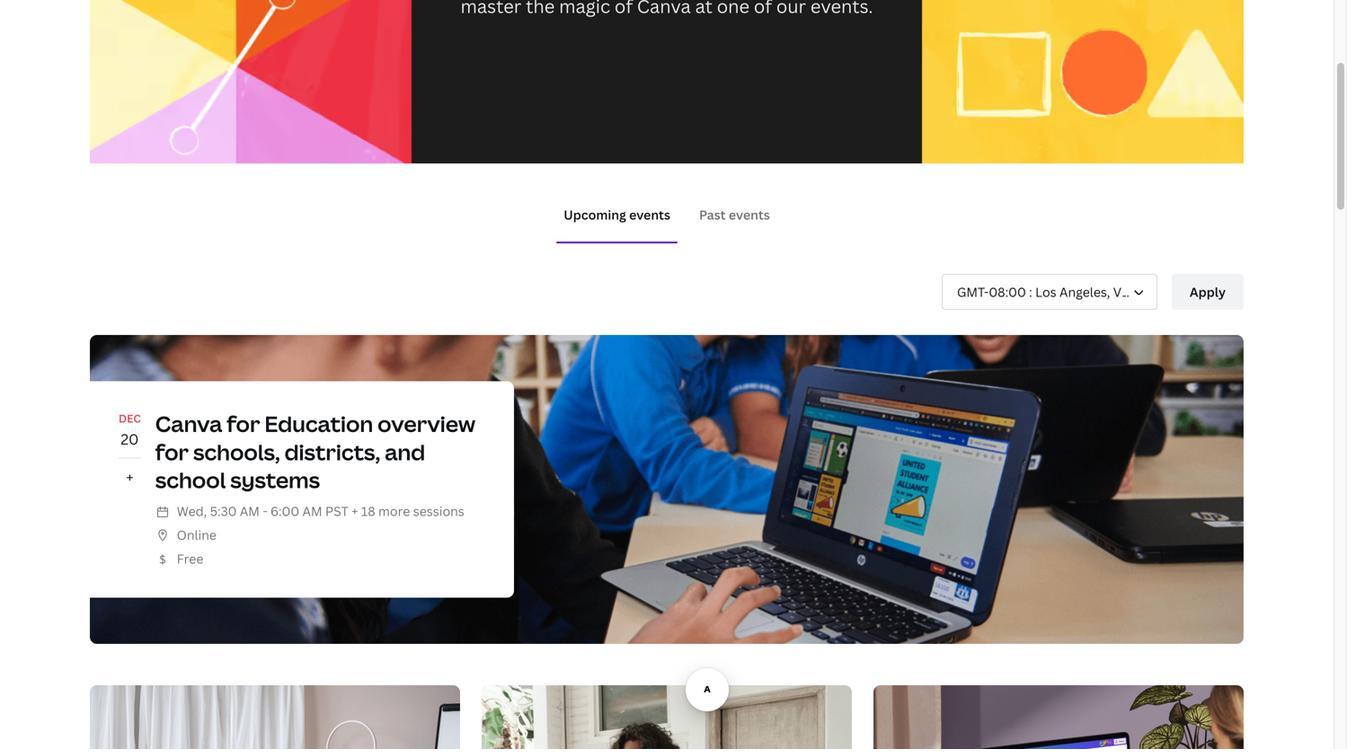 Task type: describe. For each thing, give the bounding box(es) containing it.
education
[[265, 410, 373, 439]]

08:00
[[989, 283, 1027, 301]]

5:30
[[210, 503, 237, 520]]

vancouver,
[[1114, 283, 1180, 301]]

free
[[177, 551, 204, 568]]

dec
[[119, 411, 141, 426]]

gmt-08:00 : los angeles, vancouver, tijuana
[[957, 283, 1227, 301]]

1 am from the left
[[240, 503, 260, 520]]

wed, 5:30 am - 6:00 am pst + 18 more sessions
[[177, 503, 465, 520]]

6:00
[[271, 503, 300, 520]]

events for upcoming events
[[629, 206, 671, 223]]

events for past events
[[729, 206, 770, 223]]

dec 20
[[119, 411, 141, 449]]

20
[[121, 430, 139, 449]]

past events
[[699, 206, 770, 223]]

upcoming
[[564, 206, 626, 223]]

overview
[[378, 410, 476, 439]]

schools,
[[193, 438, 280, 467]]

more
[[379, 503, 410, 520]]

angeles,
[[1060, 283, 1111, 301]]

school
[[155, 466, 226, 495]]

1 vertical spatial +
[[352, 503, 358, 520]]

wed,
[[177, 503, 207, 520]]



Task type: locate. For each thing, give the bounding box(es) containing it.
0 horizontal spatial am
[[240, 503, 260, 520]]

+
[[126, 468, 134, 487], [352, 503, 358, 520]]

past events link
[[699, 206, 770, 223]]

systems
[[230, 466, 320, 495]]

for
[[227, 410, 260, 439], [155, 438, 189, 467]]

tijuana
[[1183, 283, 1227, 301]]

online
[[177, 527, 217, 544]]

1 events from the left
[[629, 206, 671, 223]]

gmt-08:00 : los angeles, vancouver, tijuana button
[[942, 274, 1227, 310]]

sessions
[[413, 503, 465, 520]]

0 horizontal spatial for
[[155, 438, 189, 467]]

past
[[699, 206, 726, 223]]

canva for education overview for schools, districts, and school systems
[[155, 410, 476, 495]]

2 events from the left
[[729, 206, 770, 223]]

1 horizontal spatial am
[[303, 503, 322, 520]]

am
[[240, 503, 260, 520], [303, 503, 322, 520]]

18
[[361, 503, 375, 520]]

districts,
[[285, 438, 380, 467]]

and
[[385, 438, 425, 467]]

am left - at left bottom
[[240, 503, 260, 520]]

pst
[[325, 503, 349, 520]]

2 am from the left
[[303, 503, 322, 520]]

0 horizontal spatial events
[[629, 206, 671, 223]]

upcoming events
[[564, 206, 671, 223]]

:
[[1030, 283, 1033, 301]]

canva
[[155, 410, 222, 439]]

events
[[629, 206, 671, 223], [729, 206, 770, 223]]

1 horizontal spatial for
[[227, 410, 260, 439]]

for right 20 on the left of page
[[155, 438, 189, 467]]

events right past
[[729, 206, 770, 223]]

gmt-
[[957, 283, 989, 301]]

events right upcoming at the top left
[[629, 206, 671, 223]]

0 vertical spatial +
[[126, 468, 134, 487]]

1 horizontal spatial +
[[352, 503, 358, 520]]

+ left 18
[[352, 503, 358, 520]]

for right the canva
[[227, 410, 260, 439]]

1 horizontal spatial events
[[729, 206, 770, 223]]

-
[[263, 503, 268, 520]]

los
[[1036, 283, 1057, 301]]

0 horizontal spatial +
[[126, 468, 134, 487]]

+ down 20 on the left of page
[[126, 468, 134, 487]]

am left pst
[[303, 503, 322, 520]]



Task type: vqa. For each thing, say whether or not it's contained in the screenshot.
The "Pst"
yes



